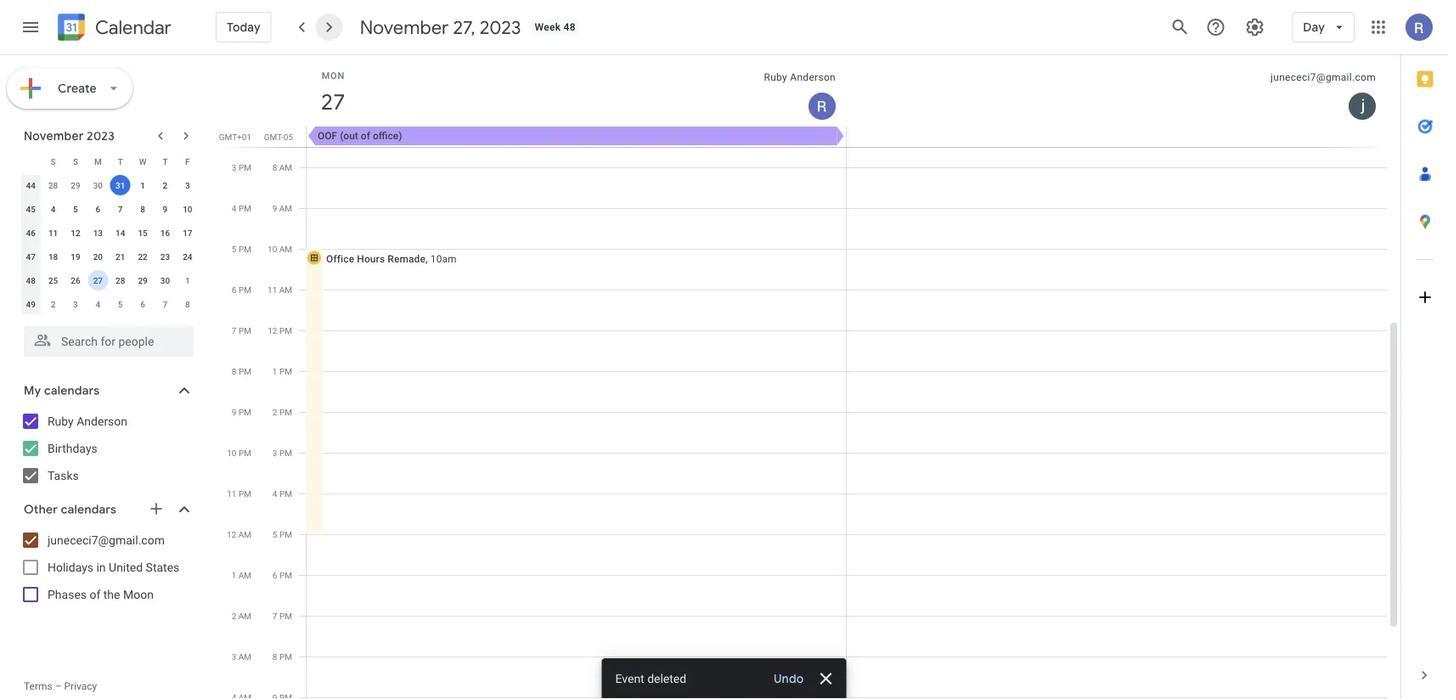 Task type: describe. For each thing, give the bounding box(es) containing it.
12 am
[[227, 529, 251, 539]]

4 left december 5 element
[[96, 299, 100, 309]]

pm down '1 pm'
[[279, 407, 292, 417]]

pm right "1 am"
[[279, 570, 292, 580]]

4 right 45
[[51, 204, 56, 214]]

1 vertical spatial 8 pm
[[273, 652, 292, 662]]

row containing 45
[[20, 197, 199, 221]]

2 s from the left
[[73, 156, 78, 167]]

8 down gmt-
[[272, 162, 277, 172]]

privacy
[[64, 681, 97, 692]]

20
[[93, 251, 103, 262]]

november for november 2023
[[24, 128, 84, 144]]

1 for 1 pm
[[273, 366, 277, 376]]

24
[[183, 251, 192, 262]]

21
[[116, 251, 125, 262]]

october 30 element
[[88, 175, 108, 195]]

20 element
[[88, 246, 108, 267]]

11 am
[[268, 285, 292, 295]]

31 cell
[[109, 173, 132, 197]]

4 right 10 element
[[232, 203, 237, 213]]

12 for 12
[[71, 228, 80, 238]]

phases
[[48, 587, 87, 601]]

remade
[[388, 253, 426, 265]]

pm right the 11 pm in the bottom of the page
[[279, 488, 292, 499]]

terms – privacy
[[24, 681, 97, 692]]

45
[[26, 204, 36, 214]]

november 2023 grid
[[16, 150, 199, 316]]

in
[[96, 560, 106, 574]]

pm up '1 pm'
[[279, 325, 292, 336]]

27 inside cell
[[93, 275, 103, 285]]

16
[[160, 228, 170, 238]]

0 horizontal spatial 2023
[[87, 128, 115, 144]]

day button
[[1292, 7, 1355, 48]]

am for 9 am
[[279, 203, 292, 213]]

11 for 11
[[48, 228, 58, 238]]

10am
[[431, 253, 457, 265]]

phases of the moon
[[48, 587, 154, 601]]

11 element
[[43, 223, 63, 243]]

november 27, 2023
[[360, 15, 521, 39]]

my calendars
[[24, 383, 100, 398]]

7 right 2 am
[[273, 611, 277, 621]]

25 element
[[43, 270, 63, 291]]

1 am
[[232, 570, 251, 580]]

other
[[24, 502, 58, 517]]

ruby anderson inside '27' column header
[[764, 71, 836, 83]]

Search for people text field
[[34, 326, 184, 357]]

pm right 2 am
[[279, 611, 292, 621]]

birthdays
[[48, 441, 97, 455]]

2 for 2 am
[[232, 611, 236, 621]]

27 column header
[[307, 55, 847, 127]]

tasks
[[48, 469, 79, 483]]

1 horizontal spatial 48
[[564, 21, 576, 33]]

27,
[[453, 15, 475, 39]]

26 element
[[65, 270, 86, 291]]

my calendars button
[[3, 377, 211, 404]]

17
[[183, 228, 192, 238]]

row group inside november 2023 grid
[[20, 173, 199, 316]]

1 s from the left
[[51, 156, 56, 167]]

holidays in united states
[[48, 560, 180, 574]]

united
[[109, 560, 143, 574]]

2 right 31 cell
[[163, 180, 168, 190]]

add other calendars image
[[148, 500, 165, 517]]

row containing 49
[[20, 292, 199, 316]]

w
[[139, 156, 147, 167]]

10 element
[[177, 199, 198, 219]]

pm left 2 pm
[[239, 407, 251, 417]]

calendars for my calendars
[[44, 383, 100, 398]]

15 element
[[133, 223, 153, 243]]

week 48
[[535, 21, 576, 33]]

14
[[116, 228, 125, 238]]

0 horizontal spatial 4 pm
[[232, 203, 251, 213]]

ruby inside the my calendars list
[[48, 414, 74, 428]]

5 right 12 am
[[273, 529, 277, 539]]

10 pm
[[227, 448, 251, 458]]

other calendars
[[24, 502, 116, 517]]

8 right the december 7 element
[[185, 299, 190, 309]]

30 element
[[155, 270, 175, 291]]

october 29 element
[[65, 175, 86, 195]]

11 pm
[[227, 488, 251, 499]]

0 vertical spatial 5 pm
[[232, 244, 251, 254]]

28 for 28 element
[[116, 275, 125, 285]]

22 element
[[133, 246, 153, 267]]

november 2023
[[24, 128, 115, 144]]

create
[[58, 81, 97, 96]]

2 am
[[232, 611, 251, 621]]

1 horizontal spatial 2023
[[480, 15, 521, 39]]

9 for 9 am
[[272, 203, 277, 213]]

12 element
[[65, 223, 86, 243]]

1 horizontal spatial 6 pm
[[273, 570, 292, 580]]

today button
[[216, 7, 272, 48]]

3 down gmt+01
[[232, 162, 237, 172]]

mon 27
[[320, 70, 345, 116]]

office hours remade , 10am
[[326, 253, 457, 265]]

moon
[[123, 587, 154, 601]]

05
[[284, 132, 293, 142]]

26
[[71, 275, 80, 285]]

december 2 element
[[43, 294, 63, 314]]

27 element
[[88, 270, 108, 291]]

f
[[185, 156, 190, 167]]

gmt-
[[264, 132, 284, 142]]

row containing 44
[[20, 173, 199, 197]]

gmt+01
[[219, 132, 251, 142]]

24 element
[[177, 246, 198, 267]]

oof
[[318, 130, 337, 142]]

december 8 element
[[177, 294, 198, 314]]

0 horizontal spatial 7 pm
[[232, 325, 251, 336]]

october 31, today element
[[110, 175, 131, 195]]

undo
[[774, 671, 804, 686]]

pm right "3 am"
[[279, 652, 292, 662]]

am for 10 am
[[279, 244, 292, 254]]

2 pm
[[273, 407, 292, 417]]

calendar
[[95, 16, 172, 40]]

28 for october 28 element
[[48, 180, 58, 190]]

anderson inside '27' column header
[[790, 71, 836, 83]]

11 for 11 am
[[268, 285, 277, 295]]

1 for december 1 element at the left top of the page
[[185, 275, 190, 285]]

23
[[160, 251, 170, 262]]

create button
[[7, 68, 132, 109]]

anderson inside the my calendars list
[[77, 414, 127, 428]]

pm left 9 am
[[239, 203, 251, 213]]

31
[[116, 180, 125, 190]]

pm left 10 am
[[239, 244, 251, 254]]

of inside button
[[361, 130, 370, 142]]

calendars for other calendars
[[61, 502, 116, 517]]

6 right "1 am"
[[273, 570, 277, 580]]

december 1 element
[[177, 270, 198, 291]]

1 t from the left
[[118, 156, 123, 167]]

office)
[[373, 130, 402, 142]]

10 for 10 pm
[[227, 448, 237, 458]]

m
[[94, 156, 102, 167]]

15
[[138, 228, 148, 238]]

other calendars button
[[3, 496, 211, 523]]

13
[[93, 228, 103, 238]]

day
[[1303, 20, 1325, 35]]

7 down 31 cell
[[118, 204, 123, 214]]

oof (out of office) button
[[306, 127, 847, 145]]

3 down 2 am
[[232, 652, 236, 662]]

monday, november 27 element
[[313, 82, 353, 121]]

pm up 2 pm
[[279, 366, 292, 376]]

29 for the 29 element
[[138, 275, 148, 285]]

9 pm
[[232, 407, 251, 417]]

22
[[138, 251, 148, 262]]

oof (out of office) row
[[299, 127, 1401, 147]]

18
[[48, 251, 58, 262]]

hours
[[357, 253, 385, 265]]

30 for 30 element
[[160, 275, 170, 285]]



Task type: locate. For each thing, give the bounding box(es) containing it.
0 horizontal spatial november
[[24, 128, 84, 144]]

7 left december 8 element
[[163, 299, 168, 309]]

0 vertical spatial 27
[[320, 88, 344, 116]]

main drawer image
[[20, 17, 41, 37]]

27 right 26 element
[[93, 275, 103, 285]]

1 vertical spatial 10
[[268, 244, 277, 254]]

november left 27, at the left top of page
[[360, 15, 449, 39]]

12 down the 11 pm in the bottom of the page
[[227, 529, 236, 539]]

1 vertical spatial 28
[[116, 275, 125, 285]]

2023 right 27, at the left top of page
[[480, 15, 521, 39]]

7 pm
[[232, 325, 251, 336], [273, 611, 292, 621]]

junececi7@gmail.com inside the other calendars list
[[48, 533, 165, 547]]

terms
[[24, 681, 52, 692]]

1 horizontal spatial t
[[163, 156, 168, 167]]

6 left the december 7 element
[[140, 299, 145, 309]]

23 element
[[155, 246, 175, 267]]

3 am
[[232, 652, 251, 662]]

1 vertical spatial 5 pm
[[273, 529, 292, 539]]

1 vertical spatial 27
[[93, 275, 103, 285]]

0 horizontal spatial 5 pm
[[232, 244, 251, 254]]

10 am
[[268, 244, 292, 254]]

undo button
[[767, 670, 811, 687]]

event deleted
[[616, 672, 687, 686]]

29 inside october 29 element
[[71, 180, 80, 190]]

pm down 10 pm
[[239, 488, 251, 499]]

calendar element
[[54, 10, 172, 48]]

0 vertical spatial junececi7@gmail.com
[[1271, 71, 1376, 83]]

2 for the december 2 'element'
[[51, 299, 56, 309]]

5 right the december 4 element
[[118, 299, 123, 309]]

1 vertical spatial 2023
[[87, 128, 115, 144]]

6 pm
[[232, 285, 251, 295], [273, 570, 292, 580]]

11 for 11 pm
[[227, 488, 237, 499]]

4 row from the top
[[20, 221, 199, 245]]

2 horizontal spatial 12
[[268, 325, 277, 336]]

10 up 17
[[183, 204, 192, 214]]

1 vertical spatial 7 pm
[[273, 611, 292, 621]]

am down 05
[[279, 162, 292, 172]]

7 left the 12 pm
[[232, 325, 237, 336]]

1 vertical spatial ruby anderson
[[48, 414, 127, 428]]

48 inside november 2023 grid
[[26, 275, 36, 285]]

1 down the 12 pm
[[273, 366, 277, 376]]

12 for 12 am
[[227, 529, 236, 539]]

2023
[[480, 15, 521, 39], [87, 128, 115, 144]]

row containing 47
[[20, 245, 199, 268]]

2 vertical spatial 12
[[227, 529, 236, 539]]

3 right the december 2 'element'
[[73, 299, 78, 309]]

6 pm left 11 am
[[232, 285, 251, 295]]

1 vertical spatial junececi7@gmail.com
[[48, 533, 165, 547]]

ruby anderson up oof (out of office) row
[[764, 71, 836, 83]]

0 horizontal spatial junececi7@gmail.com
[[48, 533, 165, 547]]

5
[[73, 204, 78, 214], [232, 244, 237, 254], [118, 299, 123, 309], [273, 529, 277, 539]]

1 horizontal spatial 3 pm
[[273, 448, 292, 458]]

12 down 11 am
[[268, 325, 277, 336]]

am for 1 am
[[239, 570, 251, 580]]

(out
[[340, 130, 358, 142]]

10 inside november 2023 grid
[[183, 204, 192, 214]]

t right w in the left top of the page
[[163, 156, 168, 167]]

november up october 28 element
[[24, 128, 84, 144]]

1 horizontal spatial 12
[[227, 529, 236, 539]]

row containing s
[[20, 150, 199, 173]]

2 horizontal spatial 10
[[268, 244, 277, 254]]

2
[[163, 180, 168, 190], [51, 299, 56, 309], [273, 407, 277, 417], [232, 611, 236, 621]]

12 right 11 element
[[71, 228, 80, 238]]

row
[[20, 150, 199, 173], [20, 173, 199, 197], [20, 197, 199, 221], [20, 221, 199, 245], [20, 245, 199, 268], [20, 268, 199, 292], [20, 292, 199, 316]]

calendars down tasks
[[61, 502, 116, 517]]

8 up the 9 pm
[[232, 366, 237, 376]]

1 vertical spatial 12
[[268, 325, 277, 336]]

9 am
[[272, 203, 292, 213]]

t
[[118, 156, 123, 167], [163, 156, 168, 167]]

3
[[232, 162, 237, 172], [185, 180, 190, 190], [73, 299, 78, 309], [273, 448, 277, 458], [232, 652, 236, 662]]

holidays
[[48, 560, 93, 574]]

5 pm left 10 am
[[232, 244, 251, 254]]

1 horizontal spatial junececi7@gmail.com
[[1271, 71, 1376, 83]]

29 right october 28 element
[[71, 180, 80, 190]]

tab list
[[1402, 55, 1449, 652]]

7
[[118, 204, 123, 214], [163, 299, 168, 309], [232, 325, 237, 336], [273, 611, 277, 621]]

2 for 2 pm
[[273, 407, 277, 417]]

0 vertical spatial 11
[[48, 228, 58, 238]]

row containing 46
[[20, 221, 199, 245]]

my
[[24, 383, 41, 398]]

16 element
[[155, 223, 175, 243]]

states
[[146, 560, 180, 574]]

0 horizontal spatial 11
[[48, 228, 58, 238]]

10
[[183, 204, 192, 214], [268, 244, 277, 254], [227, 448, 237, 458]]

t right m
[[118, 156, 123, 167]]

5 left 10 am
[[232, 244, 237, 254]]

29 for october 29 element
[[71, 180, 80, 190]]

14 element
[[110, 223, 131, 243]]

1 horizontal spatial 7 pm
[[273, 611, 292, 621]]

0 vertical spatial anderson
[[790, 71, 836, 83]]

my calendars list
[[3, 408, 211, 489]]

2 right the 9 pm
[[273, 407, 277, 417]]

ruby anderson
[[764, 71, 836, 83], [48, 414, 127, 428]]

ruby anderson inside the my calendars list
[[48, 414, 127, 428]]

4
[[232, 203, 237, 213], [51, 204, 56, 214], [96, 299, 100, 309], [273, 488, 277, 499]]

9 left 10 element
[[163, 204, 168, 214]]

1 vertical spatial 4 pm
[[273, 488, 292, 499]]

ruby
[[764, 71, 788, 83], [48, 414, 74, 428]]

1 right 31 cell
[[140, 180, 145, 190]]

29 right 28 element
[[138, 275, 148, 285]]

27 cell
[[87, 268, 109, 292]]

9 up 10 pm
[[232, 407, 237, 417]]

2 horizontal spatial 11
[[268, 285, 277, 295]]

am up "1 am"
[[239, 529, 251, 539]]

1
[[140, 180, 145, 190], [185, 275, 190, 285], [273, 366, 277, 376], [232, 570, 236, 580]]

4 pm left 9 am
[[232, 203, 251, 213]]

5 pm right 12 am
[[273, 529, 292, 539]]

1 row from the top
[[20, 150, 199, 173]]

december 6 element
[[133, 294, 153, 314]]

1 vertical spatial 6 pm
[[273, 570, 292, 580]]

21 element
[[110, 246, 131, 267]]

44
[[26, 180, 36, 190]]

27 inside mon 27
[[320, 88, 344, 116]]

pm left 11 am
[[239, 285, 251, 295]]

0 horizontal spatial t
[[118, 156, 123, 167]]

4 pm right the 11 pm in the bottom of the page
[[273, 488, 292, 499]]

s left m
[[73, 156, 78, 167]]

1 pm
[[273, 366, 292, 376]]

0 horizontal spatial 6 pm
[[232, 285, 251, 295]]

0 vertical spatial 3 pm
[[232, 162, 251, 172]]

8 right "3 am"
[[273, 652, 277, 662]]

5 down october 29 element
[[73, 204, 78, 214]]

0 vertical spatial ruby anderson
[[764, 71, 836, 83]]

28 right 27 cell
[[116, 275, 125, 285]]

12 pm
[[268, 325, 292, 336]]

0 horizontal spatial of
[[90, 587, 101, 601]]

pm down gmt+01
[[239, 162, 251, 172]]

3 pm down 2 pm
[[273, 448, 292, 458]]

1 horizontal spatial 30
[[160, 275, 170, 285]]

pm
[[239, 162, 251, 172], [239, 203, 251, 213], [239, 244, 251, 254], [239, 285, 251, 295], [239, 325, 251, 336], [279, 325, 292, 336], [239, 366, 251, 376], [279, 366, 292, 376], [239, 407, 251, 417], [279, 407, 292, 417], [239, 448, 251, 458], [279, 448, 292, 458], [239, 488, 251, 499], [279, 488, 292, 499], [279, 529, 292, 539], [279, 570, 292, 580], [279, 611, 292, 621], [279, 652, 292, 662]]

8 am
[[272, 162, 292, 172]]

1 right 30 element
[[185, 275, 190, 285]]

4 right the 11 pm in the bottom of the page
[[273, 488, 277, 499]]

2023 up m
[[87, 128, 115, 144]]

junececi7@gmail.com up in
[[48, 533, 165, 547]]

48 left 25
[[26, 275, 36, 285]]

19 element
[[65, 246, 86, 267]]

am for 11 am
[[279, 285, 292, 295]]

s up october 28 element
[[51, 156, 56, 167]]

1 vertical spatial 29
[[138, 275, 148, 285]]

0 vertical spatial 30
[[93, 180, 103, 190]]

1 vertical spatial november
[[24, 128, 84, 144]]

the
[[103, 587, 120, 601]]

junececi7@gmail.com inside 27 grid
[[1271, 71, 1376, 83]]

october 28 element
[[43, 175, 63, 195]]

anderson down my calendars dropdown button on the bottom of page
[[77, 414, 127, 428]]

1 horizontal spatial anderson
[[790, 71, 836, 83]]

0 vertical spatial 10
[[183, 204, 192, 214]]

2 down "1 am"
[[232, 611, 236, 621]]

am
[[279, 162, 292, 172], [279, 203, 292, 213], [279, 244, 292, 254], [279, 285, 292, 295], [239, 529, 251, 539], [239, 570, 251, 580], [239, 611, 251, 621], [239, 652, 251, 662]]

1 vertical spatial of
[[90, 587, 101, 601]]

11 inside november 2023 grid
[[48, 228, 58, 238]]

0 vertical spatial calendars
[[44, 383, 100, 398]]

junececi7@gmail.com
[[1271, 71, 1376, 83], [48, 533, 165, 547]]

office
[[326, 253, 354, 265]]

5 row from the top
[[20, 245, 199, 268]]

today
[[227, 20, 261, 35]]

1 vertical spatial 30
[[160, 275, 170, 285]]

mon
[[322, 70, 345, 81]]

0 vertical spatial 48
[[564, 21, 576, 33]]

anderson up oof (out of office) row
[[790, 71, 836, 83]]

10 for 10 am
[[268, 244, 277, 254]]

48
[[564, 21, 576, 33], [26, 275, 36, 285]]

28 right 44 in the top of the page
[[48, 180, 58, 190]]

29 element
[[133, 270, 153, 291]]

am for 8 am
[[279, 162, 292, 172]]

1 horizontal spatial november
[[360, 15, 449, 39]]

am down "1 am"
[[239, 611, 251, 621]]

–
[[55, 681, 62, 692]]

48 right week
[[564, 21, 576, 33]]

11 down 10 am
[[268, 285, 277, 295]]

12 for 12 pm
[[268, 325, 277, 336]]

0 horizontal spatial 12
[[71, 228, 80, 238]]

am down 2 am
[[239, 652, 251, 662]]

privacy link
[[64, 681, 97, 692]]

8 pm left '1 pm'
[[232, 366, 251, 376]]

28 element
[[110, 270, 131, 291]]

0 horizontal spatial 27
[[93, 275, 103, 285]]

deleted
[[647, 672, 687, 686]]

6 inside december 6 element
[[140, 299, 145, 309]]

0 vertical spatial 6 pm
[[232, 285, 251, 295]]

pm left the 12 pm
[[239, 325, 251, 336]]

2 inside the december 2 'element'
[[51, 299, 56, 309]]

3 down 'f'
[[185, 180, 190, 190]]

1 horizontal spatial 8 pm
[[273, 652, 292, 662]]

oof (out of office)
[[318, 130, 402, 142]]

ruby inside '27' column header
[[764, 71, 788, 83]]

2 row from the top
[[20, 173, 199, 197]]

0 vertical spatial of
[[361, 130, 370, 142]]

0 vertical spatial 29
[[71, 180, 80, 190]]

pm right 12 am
[[279, 529, 292, 539]]

1 horizontal spatial ruby anderson
[[764, 71, 836, 83]]

1 horizontal spatial 29
[[138, 275, 148, 285]]

11 up 12 am
[[227, 488, 237, 499]]

49
[[26, 299, 36, 309]]

0 vertical spatial 8 pm
[[232, 366, 251, 376]]

0 vertical spatial 12
[[71, 228, 80, 238]]

9
[[272, 203, 277, 213], [163, 204, 168, 214], [232, 407, 237, 417]]

1 horizontal spatial 9
[[232, 407, 237, 417]]

9 up 10 am
[[272, 203, 277, 213]]

am up 2 am
[[239, 570, 251, 580]]

0 horizontal spatial anderson
[[77, 414, 127, 428]]

november
[[360, 15, 449, 39], [24, 128, 84, 144]]

row group
[[20, 173, 199, 316]]

s
[[51, 156, 56, 167], [73, 156, 78, 167]]

0 horizontal spatial 29
[[71, 180, 80, 190]]

7 row from the top
[[20, 292, 199, 316]]

27 down mon
[[320, 88, 344, 116]]

other calendars list
[[3, 527, 211, 608]]

8 up "15" element
[[140, 204, 145, 214]]

0 horizontal spatial 48
[[26, 275, 36, 285]]

anderson
[[790, 71, 836, 83], [77, 414, 127, 428]]

calendars right my
[[44, 383, 100, 398]]

calendar heading
[[92, 16, 172, 40]]

1 horizontal spatial s
[[73, 156, 78, 167]]

0 vertical spatial 28
[[48, 180, 58, 190]]

0 vertical spatial 4 pm
[[232, 203, 251, 213]]

1 down 12 am
[[232, 570, 236, 580]]

of left the the
[[90, 587, 101, 601]]

december 7 element
[[155, 294, 175, 314]]

row group containing 44
[[20, 173, 199, 316]]

0 horizontal spatial ruby
[[48, 414, 74, 428]]

ruby anderson up birthdays
[[48, 414, 127, 428]]

december 5 element
[[110, 294, 131, 314]]

13 element
[[88, 223, 108, 243]]

2 left december 3 element
[[51, 299, 56, 309]]

0 horizontal spatial s
[[51, 156, 56, 167]]

30 for october 30 element
[[93, 180, 103, 190]]

18 element
[[43, 246, 63, 267]]

30 right october 29 element
[[93, 180, 103, 190]]

1 horizontal spatial 28
[[116, 275, 125, 285]]

6 left 11 am
[[232, 285, 237, 295]]

9 for 9 pm
[[232, 407, 237, 417]]

am for 2 am
[[239, 611, 251, 621]]

of inside the other calendars list
[[90, 587, 101, 601]]

row containing 48
[[20, 268, 199, 292]]

of
[[361, 130, 370, 142], [90, 587, 101, 601]]

47
[[26, 251, 36, 262]]

None search field
[[0, 319, 211, 357]]

19
[[71, 251, 80, 262]]

0 vertical spatial november
[[360, 15, 449, 39]]

pm down the 9 pm
[[239, 448, 251, 458]]

pm down 2 pm
[[279, 448, 292, 458]]

event
[[616, 672, 645, 686]]

10 up 11 am
[[268, 244, 277, 254]]

5 pm
[[232, 244, 251, 254], [273, 529, 292, 539]]

3 pm down gmt+01
[[232, 162, 251, 172]]

2 t from the left
[[163, 156, 168, 167]]

7 pm left the 12 pm
[[232, 325, 251, 336]]

12 inside row
[[71, 228, 80, 238]]

terms link
[[24, 681, 52, 692]]

week
[[535, 21, 561, 33]]

27 grid
[[217, 55, 1401, 699]]

0 horizontal spatial 10
[[183, 204, 192, 214]]

6 row from the top
[[20, 268, 199, 292]]

1 horizontal spatial 10
[[227, 448, 237, 458]]

7 pm right 2 am
[[273, 611, 292, 621]]

0 horizontal spatial ruby anderson
[[48, 414, 127, 428]]

2 vertical spatial 10
[[227, 448, 237, 458]]

17 element
[[177, 223, 198, 243]]

1 vertical spatial 48
[[26, 275, 36, 285]]

6 up 13 element
[[96, 204, 100, 214]]

0 horizontal spatial 8 pm
[[232, 366, 251, 376]]

25
[[48, 275, 58, 285]]

,
[[426, 253, 428, 265]]

settings menu image
[[1245, 17, 1265, 37]]

9 inside november 2023 grid
[[163, 204, 168, 214]]

29 inside the 29 element
[[138, 275, 148, 285]]

1 horizontal spatial 27
[[320, 88, 344, 116]]

0 horizontal spatial 3 pm
[[232, 162, 251, 172]]

am for 3 am
[[239, 652, 251, 662]]

december 3 element
[[65, 294, 86, 314]]

11
[[48, 228, 58, 238], [268, 285, 277, 295], [227, 488, 237, 499]]

1 horizontal spatial ruby
[[764, 71, 788, 83]]

1 horizontal spatial 4 pm
[[273, 488, 292, 499]]

10 for 10
[[183, 204, 192, 214]]

am for 12 am
[[239, 529, 251, 539]]

1 horizontal spatial of
[[361, 130, 370, 142]]

0 vertical spatial ruby
[[764, 71, 788, 83]]

1 horizontal spatial 11
[[227, 488, 237, 499]]

1 vertical spatial 11
[[268, 285, 277, 295]]

1 vertical spatial 3 pm
[[273, 448, 292, 458]]

2 horizontal spatial 9
[[272, 203, 277, 213]]

0 horizontal spatial 30
[[93, 180, 103, 190]]

0 vertical spatial 7 pm
[[232, 325, 251, 336]]

3 right 10 pm
[[273, 448, 277, 458]]

gmt-05
[[264, 132, 293, 142]]

am down 8 am
[[279, 203, 292, 213]]

november for november 27, 2023
[[360, 15, 449, 39]]

3 row from the top
[[20, 197, 199, 221]]

2 vertical spatial 11
[[227, 488, 237, 499]]

46
[[26, 228, 36, 238]]

of right (out
[[361, 130, 370, 142]]

1 vertical spatial calendars
[[61, 502, 116, 517]]

1 for 1 am
[[232, 570, 236, 580]]

0 horizontal spatial 28
[[48, 180, 58, 190]]

december 4 element
[[88, 294, 108, 314]]

12
[[71, 228, 80, 238], [268, 325, 277, 336], [227, 529, 236, 539]]

1 vertical spatial anderson
[[77, 414, 127, 428]]

1 horizontal spatial 5 pm
[[273, 529, 292, 539]]

0 vertical spatial 2023
[[480, 15, 521, 39]]

9 for 9
[[163, 204, 168, 214]]

pm left '1 pm'
[[239, 366, 251, 376]]

0 horizontal spatial 9
[[163, 204, 168, 214]]

1 vertical spatial ruby
[[48, 414, 74, 428]]



Task type: vqa. For each thing, say whether or not it's contained in the screenshot.


